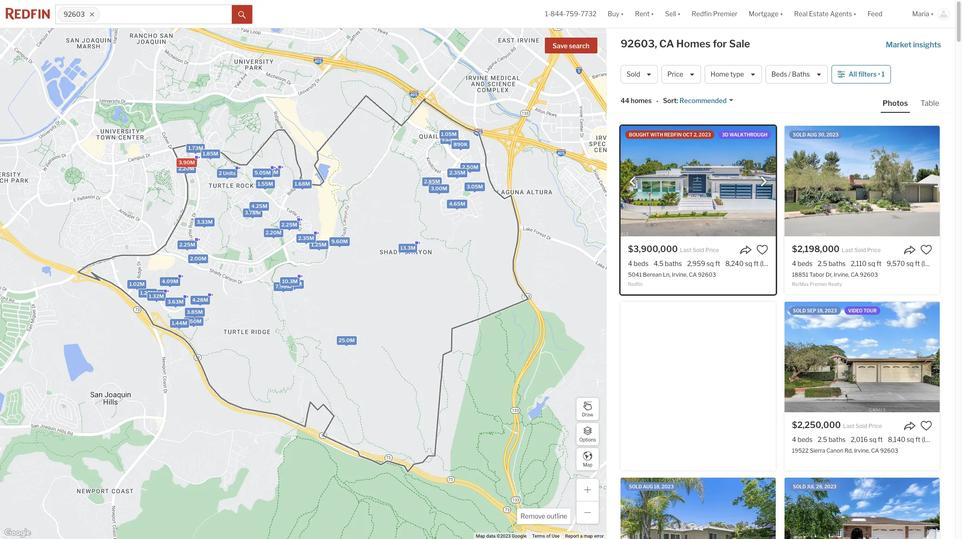 Task type: vqa. For each thing, say whether or not it's contained in the screenshot.
4.65M to the right
yes



Task type: locate. For each thing, give the bounding box(es) containing it.
rent
[[635, 10, 650, 18]]

irvine, for $3,900,000
[[672, 271, 688, 278]]

4 beds up 18851 on the right bottom of the page
[[792, 260, 813, 268]]

1
[[882, 70, 885, 78]]

92603, ca homes for sale
[[621, 38, 750, 50]]

0 horizontal spatial premier
[[713, 10, 738, 18]]

baths for $2,250,000
[[829, 436, 846, 444]]

0 horizontal spatial •
[[657, 97, 659, 105]]

2 horizontal spatial irvine,
[[854, 448, 870, 455]]

irvine, right "ln,"
[[672, 271, 688, 278]]

• for 44 homes •
[[657, 97, 659, 105]]

4 for $3,900,000
[[628, 260, 632, 268]]

92603 down 2,959 sq ft
[[698, 271, 716, 278]]

4 beds
[[628, 260, 649, 268], [792, 260, 813, 268], [792, 436, 813, 444]]

1.32m
[[149, 293, 164, 300]]

redfin right "sell ▾"
[[692, 10, 712, 18]]

0 vertical spatial redfin
[[692, 10, 712, 18]]

sq right 2,016
[[870, 436, 877, 444]]

0 horizontal spatial 2.25m
[[179, 242, 195, 248]]

ft left 8,240
[[715, 260, 720, 268]]

1 vertical spatial 1.26m
[[140, 290, 155, 296]]

a
[[580, 534, 583, 539]]

aug for 18,
[[643, 484, 653, 490]]

remove
[[521, 513, 545, 520]]

9,570
[[887, 260, 905, 268]]

1 2.5 baths from the top
[[818, 260, 846, 268]]

report a map error
[[565, 534, 604, 539]]

1 horizontal spatial 2.35m
[[449, 170, 465, 176]]

4 beds for $3,900,000
[[628, 260, 649, 268]]

3.85m
[[187, 309, 203, 316]]

1.68m
[[295, 181, 310, 187]]

0 vertical spatial 18,
[[818, 308, 824, 314]]

sell ▾ button
[[660, 0, 686, 28]]

2.35m
[[449, 170, 465, 176], [298, 235, 314, 242]]

irvine, inside the 5041 berean ln, irvine, ca 92603 redfin
[[672, 271, 688, 278]]

baths
[[665, 260, 682, 268], [829, 260, 846, 268], [829, 436, 846, 444]]

ft for 2,110 sq ft
[[877, 260, 882, 268]]

remove outline button
[[517, 509, 571, 525]]

92603 down 2,110 sq ft
[[860, 271, 878, 278]]

submit search image
[[238, 11, 246, 18]]

1 horizontal spatial 1.26m
[[442, 136, 457, 143]]

1 horizontal spatial redfin
[[692, 10, 712, 18]]

0 vertical spatial •
[[878, 70, 880, 78]]

baths up "ln,"
[[665, 260, 682, 268]]

2 favorite button checkbox from the left
[[921, 244, 933, 256]]

beds / baths
[[772, 70, 810, 78]]

sq right 8,240
[[745, 260, 753, 268]]

last sold price
[[680, 247, 719, 254], [842, 247, 881, 254], [843, 423, 882, 430]]

ft right 9,570
[[915, 260, 920, 268]]

2.5 up sierra
[[818, 436, 827, 444]]

4.5
[[654, 260, 664, 268]]

favorite button checkbox for $3,900,000
[[757, 244, 769, 256]]

baths up dr,
[[829, 260, 846, 268]]

0 horizontal spatial irvine,
[[672, 271, 688, 278]]

2.20m down 1.73m
[[178, 165, 194, 172]]

• left 1
[[878, 70, 880, 78]]

sold up 44 homes •
[[627, 70, 640, 78]]

favorite button checkbox
[[921, 420, 933, 432]]

terms of use link
[[532, 534, 560, 539]]

0 horizontal spatial 18,
[[654, 484, 661, 490]]

beds
[[634, 260, 649, 268], [798, 260, 813, 268], [798, 436, 813, 444]]

baths for $3,900,000
[[665, 260, 682, 268]]

premier up for
[[713, 10, 738, 18]]

video
[[848, 308, 863, 314]]

table
[[921, 99, 940, 108]]

redfin inside button
[[692, 10, 712, 18]]

0 horizontal spatial favorite button checkbox
[[757, 244, 769, 256]]

price for $2,250,000
[[869, 423, 882, 430]]

market insights link
[[886, 30, 941, 51]]

2 2.5 baths from the top
[[818, 436, 846, 444]]

▾ right the agents
[[854, 10, 857, 18]]

1 vertical spatial redfin
[[628, 282, 643, 287]]

sold sep 18, 2023
[[793, 308, 837, 314]]

last sold price up 2,959
[[680, 247, 719, 254]]

• inside 44 homes •
[[657, 97, 659, 105]]

for
[[713, 38, 727, 50]]

2023
[[699, 132, 711, 138], [827, 132, 839, 138], [825, 308, 837, 314], [662, 484, 674, 490], [825, 484, 837, 490]]

sold up 2,110
[[855, 247, 866, 254]]

2.35m down 890k
[[449, 170, 465, 176]]

irvine, inside 18851 tabor dr, irvine, ca 92603 re/max premier realty
[[834, 271, 850, 278]]

0 horizontal spatial redfin
[[628, 282, 643, 287]]

jul
[[807, 484, 815, 490]]

baths for $2,198,000
[[829, 260, 846, 268]]

3.78m
[[245, 210, 261, 216]]

1.73m
[[188, 145, 203, 152]]

4 up 19522
[[792, 436, 797, 444]]

1 horizontal spatial •
[[878, 70, 880, 78]]

ft for 8,140 sq ft (lot)
[[916, 436, 921, 444]]

9,570 sq ft (lot)
[[887, 260, 933, 268]]

2 2.5 from the top
[[818, 436, 827, 444]]

1 horizontal spatial irvine,
[[834, 271, 850, 278]]

▾ right "rent"
[[651, 10, 654, 18]]

sq right 9,570
[[907, 260, 914, 268]]

2 ▾ from the left
[[651, 10, 654, 18]]

1 vertical spatial •
[[657, 97, 659, 105]]

last sold price up 2,016
[[843, 423, 882, 430]]

2.25m up "2.00m"
[[179, 242, 195, 248]]

remove 92603 image
[[89, 12, 95, 17]]

• for all filters • 1
[[878, 70, 880, 78]]

beds up 19522
[[798, 436, 813, 444]]

0 horizontal spatial 4.65m
[[262, 169, 278, 176]]

2023 for sold aug 30, 2023
[[827, 132, 839, 138]]

units
[[223, 170, 236, 177]]

4 up 5041
[[628, 260, 632, 268]]

sold aug 30, 2023
[[793, 132, 839, 138]]

ft
[[715, 260, 720, 268], [754, 260, 759, 268], [877, 260, 882, 268], [915, 260, 920, 268], [878, 436, 883, 444], [916, 436, 921, 444]]

photo of 18851 tabor dr, irvine, ca 92603 image
[[785, 126, 940, 237]]

homes
[[676, 38, 711, 50]]

re/max
[[792, 282, 809, 287]]

2.5 baths up dr,
[[818, 260, 846, 268]]

3.90m
[[179, 159, 195, 166]]

1 vertical spatial 2.5
[[818, 436, 827, 444]]

2,016 sq ft
[[851, 436, 883, 444]]

0 horizontal spatial 2.20m
[[178, 165, 194, 172]]

ft left 9,570
[[877, 260, 882, 268]]

favorite button image
[[757, 244, 769, 256], [921, 244, 933, 256]]

search
[[569, 42, 590, 50]]

5041
[[628, 271, 642, 278]]

1 horizontal spatial aug
[[807, 132, 817, 138]]

beds up 5041
[[634, 260, 649, 268]]

18, for aug
[[654, 484, 661, 490]]

aug for 30,
[[807, 132, 817, 138]]

▾ for mortgage ▾
[[780, 10, 783, 18]]

1 vertical spatial 2.20m
[[266, 230, 282, 236]]

type
[[731, 70, 744, 78]]

options button
[[576, 423, 599, 446]]

price up 2,016 sq ft
[[869, 423, 882, 430]]

ft down favorite button image on the bottom of the page
[[916, 436, 921, 444]]

ln,
[[663, 271, 671, 278]]

0 vertical spatial map
[[583, 462, 593, 468]]

map left data at the bottom right of page
[[476, 534, 485, 539]]

ft for 9,570 sq ft (lot)
[[915, 260, 920, 268]]

sold for sold aug 30, 2023
[[793, 132, 806, 138]]

photo of 19161 edgehill dr, irvine, ca 92603 image
[[785, 478, 940, 540]]

0 vertical spatial aug
[[807, 132, 817, 138]]

favorite button checkbox up 8,240 sq ft (lot)
[[757, 244, 769, 256]]

baths up canon
[[829, 436, 846, 444]]

remove outline
[[521, 513, 567, 520]]

1 vertical spatial map
[[476, 534, 485, 539]]

10.3m
[[282, 278, 298, 285]]

18851
[[792, 271, 809, 278]]

1 favorite button checkbox from the left
[[757, 244, 769, 256]]

2.5 up tabor
[[818, 260, 827, 268]]

1 ▾ from the left
[[621, 10, 624, 18]]

redfin down 5041
[[628, 282, 643, 287]]

2.20m down 4.25m at left
[[266, 230, 282, 236]]

0 vertical spatial 1.26m
[[442, 136, 457, 143]]

redfin inside the 5041 berean ln, irvine, ca 92603 redfin
[[628, 282, 643, 287]]

1.85m
[[203, 151, 218, 157]]

price up 2,110 sq ft
[[867, 247, 881, 254]]

18, for sep
[[818, 308, 824, 314]]

map data ©2023 google
[[476, 534, 527, 539]]

7.98m
[[276, 283, 292, 290]]

sq right 8,140
[[907, 436, 914, 444]]

▾ right maria at right
[[931, 10, 934, 18]]

beds for $2,250,000
[[798, 436, 813, 444]]

sq for 2,110
[[868, 260, 876, 268]]

$3,900,000
[[628, 244, 678, 254]]

favorite button image for $2,198,000
[[921, 244, 933, 256]]

sq right 2,110
[[868, 260, 876, 268]]

price up :
[[668, 70, 684, 78]]

8,140
[[888, 436, 906, 444]]

2.35m left 9.60m on the top of the page
[[298, 235, 314, 242]]

1 horizontal spatial premier
[[810, 282, 828, 287]]

2.5 for $2,198,000
[[818, 260, 827, 268]]

6 ▾ from the left
[[931, 10, 934, 18]]

last for $3,900,000
[[680, 247, 692, 254]]

1 horizontal spatial favorite button image
[[921, 244, 933, 256]]

2
[[219, 170, 222, 177]]

beds for $3,900,000
[[634, 260, 649, 268]]

last up 2,016
[[843, 423, 855, 430]]

ft left 8,140
[[878, 436, 883, 444]]

error
[[594, 534, 604, 539]]

2,016
[[851, 436, 868, 444]]

beds up 18851 on the right bottom of the page
[[798, 260, 813, 268]]

13.5m
[[287, 281, 302, 288]]

4.65m down 2.50m
[[449, 201, 465, 207]]

5 ▾ from the left
[[854, 10, 857, 18]]

premier down tabor
[[810, 282, 828, 287]]

save
[[553, 42, 568, 50]]

price for $3,900,000
[[706, 247, 719, 254]]

photo of 5041 berean ln, irvine, ca 92603 image
[[621, 126, 776, 237]]

irvine, down 2,016
[[854, 448, 870, 455]]

sq for 8,240
[[745, 260, 753, 268]]

(lot) right 9,570
[[922, 260, 933, 268]]

4 beds up 19522
[[792, 436, 813, 444]]

1 favorite button image from the left
[[757, 244, 769, 256]]

ft right 8,240
[[754, 260, 759, 268]]

1 vertical spatial aug
[[643, 484, 653, 490]]

2.00m
[[190, 256, 206, 262]]

last up 2,959
[[680, 247, 692, 254]]

feed button
[[862, 0, 907, 28]]

photos button
[[881, 99, 919, 113]]

ca down 2,110
[[851, 271, 859, 278]]

google
[[512, 534, 527, 539]]

0 vertical spatial 2.20m
[[178, 165, 194, 172]]

save search button
[[545, 38, 598, 53]]

1-844-759-7732
[[545, 10, 597, 18]]

estate
[[809, 10, 829, 18]]

1 vertical spatial 4.65m
[[449, 201, 465, 207]]

sq right 2,959
[[707, 260, 714, 268]]

buy ▾ button
[[608, 0, 624, 28]]

favorite button image
[[921, 420, 933, 432]]

▾ right sell
[[678, 10, 681, 18]]

real estate agents ▾ button
[[789, 0, 862, 28]]

1 vertical spatial 2.25m
[[179, 242, 195, 248]]

0 horizontal spatial favorite button image
[[757, 244, 769, 256]]

(lot) for $2,198,000
[[922, 260, 933, 268]]

0 vertical spatial 2.5
[[818, 260, 827, 268]]

▾
[[621, 10, 624, 18], [651, 10, 654, 18], [678, 10, 681, 18], [780, 10, 783, 18], [854, 10, 857, 18], [931, 10, 934, 18]]

maria ▾
[[913, 10, 934, 18]]

price up 2,959 sq ft
[[706, 247, 719, 254]]

1 vertical spatial premier
[[810, 282, 828, 287]]

4.65m up 1.55m
[[262, 169, 278, 176]]

92603 down 8,140
[[880, 448, 899, 455]]

0 horizontal spatial 2.35m
[[298, 235, 314, 242]]

favorite button image up 8,240 sq ft (lot)
[[757, 244, 769, 256]]

18,
[[818, 308, 824, 314], [654, 484, 661, 490]]

rent ▾ button
[[635, 0, 654, 28]]

favorite button checkbox
[[757, 244, 769, 256], [921, 244, 933, 256]]

(lot) right 8,240
[[760, 260, 772, 268]]

0 vertical spatial 2.35m
[[449, 170, 465, 176]]

1 horizontal spatial 2.20m
[[266, 230, 282, 236]]

2.50m
[[462, 164, 478, 170]]

1 vertical spatial 2.5 baths
[[818, 436, 846, 444]]

2.25m down 1.68m
[[282, 222, 297, 228]]

last sold price up 2,110
[[842, 247, 881, 254]]

(lot) down favorite button checkbox
[[922, 436, 934, 444]]

2.25m
[[282, 222, 297, 228], [179, 242, 195, 248]]

1 vertical spatial 18,
[[654, 484, 661, 490]]

ad region
[[621, 302, 776, 471]]

None search field
[[100, 5, 232, 24]]

0 horizontal spatial aug
[[643, 484, 653, 490]]

irvine, up realty
[[834, 271, 850, 278]]

44 homes •
[[621, 97, 659, 105]]

sold up 2,016
[[856, 423, 868, 430]]

▾ right mortgage
[[780, 10, 783, 18]]

1 2.5 from the top
[[818, 260, 827, 268]]

sold up 2,959
[[693, 247, 704, 254]]

4 ▾ from the left
[[780, 10, 783, 18]]

last up 2,110
[[842, 247, 853, 254]]

7732
[[581, 10, 597, 18]]

4 for $2,250,000
[[792, 436, 797, 444]]

3 ▾ from the left
[[678, 10, 681, 18]]

0 horizontal spatial map
[[476, 534, 485, 539]]

sq for 9,570
[[907, 260, 914, 268]]

8,240 sq ft (lot)
[[726, 260, 772, 268]]

2,959
[[687, 260, 705, 268]]

1 horizontal spatial map
[[583, 462, 593, 468]]

▾ right buy
[[621, 10, 624, 18]]

map down options
[[583, 462, 593, 468]]

last for $2,198,000
[[842, 247, 853, 254]]

• left sort
[[657, 97, 659, 105]]

1 horizontal spatial favorite button checkbox
[[921, 244, 933, 256]]

favorite button image up 9,570 sq ft (lot)
[[921, 244, 933, 256]]

2 favorite button image from the left
[[921, 244, 933, 256]]

sq for 8,140
[[907, 436, 914, 444]]

ca down 2,959
[[689, 271, 697, 278]]

4 beds up 5041
[[628, 260, 649, 268]]

1 horizontal spatial 2.25m
[[282, 222, 297, 228]]

last sold price for $3,900,000
[[680, 247, 719, 254]]

map inside button
[[583, 462, 593, 468]]

sq
[[707, 260, 714, 268], [745, 260, 753, 268], [868, 260, 876, 268], [907, 260, 914, 268], [870, 436, 877, 444], [907, 436, 914, 444]]

buy
[[608, 10, 620, 18]]

sold for sold jul 28, 2023
[[793, 484, 806, 490]]

0 vertical spatial 2.5 baths
[[818, 260, 846, 268]]

sold inside button
[[627, 70, 640, 78]]

beds / baths button
[[766, 65, 828, 84]]

44
[[621, 97, 630, 105]]

0 vertical spatial premier
[[713, 10, 738, 18]]

options
[[579, 437, 596, 443]]

92603,
[[621, 38, 657, 50]]

beds for $2,198,000
[[798, 260, 813, 268]]

map for map
[[583, 462, 593, 468]]

rent ▾
[[635, 10, 654, 18]]

1 horizontal spatial 18,
[[818, 308, 824, 314]]

favorite button checkbox up 9,570 sq ft (lot)
[[921, 244, 933, 256]]

4 up 18851 on the right bottom of the page
[[792, 260, 797, 268]]

• inside button
[[878, 70, 880, 78]]

data
[[486, 534, 496, 539]]

2.5 baths up canon
[[818, 436, 846, 444]]



Task type: describe. For each thing, give the bounding box(es) containing it.
ca inside the 5041 berean ln, irvine, ca 92603 redfin
[[689, 271, 697, 278]]

home
[[711, 70, 729, 78]]

30,
[[818, 132, 826, 138]]

1.25m
[[311, 241, 327, 248]]

8,240
[[726, 260, 744, 268]]

dr,
[[826, 271, 833, 278]]

1.50m
[[186, 318, 202, 325]]

of
[[546, 534, 551, 539]]

next button image
[[759, 177, 769, 186]]

0 vertical spatial 4.65m
[[262, 169, 278, 176]]

sell ▾
[[665, 10, 681, 18]]

mortgage ▾
[[749, 10, 783, 18]]

photo of 19522 sierra canon rd, irvine, ca 92603 image
[[785, 302, 940, 413]]

mortgage ▾ button
[[749, 0, 783, 28]]

premier inside redfin premier button
[[713, 10, 738, 18]]

market insights
[[886, 40, 941, 49]]

buy ▾ button
[[602, 0, 630, 28]]

4.25m
[[251, 203, 267, 210]]

1-844-759-7732 link
[[545, 10, 597, 18]]

terms
[[532, 534, 545, 539]]

sold for $2,250,000
[[856, 423, 868, 430]]

3d walkthrough
[[722, 132, 768, 138]]

ft for 2,959 sq ft
[[715, 260, 720, 268]]

mortgage ▾ button
[[743, 0, 789, 28]]

market
[[886, 40, 912, 49]]

favorite button checkbox for $2,198,000
[[921, 244, 933, 256]]

with
[[650, 132, 663, 138]]

tour
[[864, 308, 877, 314]]

$2,198,000
[[792, 244, 840, 254]]

1.05m
[[441, 131, 457, 137]]

1-
[[545, 10, 551, 18]]

feed
[[868, 10, 883, 18]]

19522
[[792, 448, 809, 455]]

real estate agents ▾
[[794, 10, 857, 18]]

2,
[[694, 132, 698, 138]]

0 vertical spatial 2.25m
[[282, 222, 297, 228]]

mortgage
[[749, 10, 779, 18]]

ca down 2,016 sq ft
[[871, 448, 879, 455]]

homes
[[631, 97, 652, 105]]

real
[[794, 10, 808, 18]]

home type button
[[705, 65, 762, 84]]

buy ▾
[[608, 10, 624, 18]]

price button
[[662, 65, 701, 84]]

ft for 8,240 sq ft (lot)
[[754, 260, 759, 268]]

favorite button image for $3,900,000
[[757, 244, 769, 256]]

2 units
[[219, 170, 236, 177]]

rent ▾ button
[[630, 0, 660, 28]]

irvine, for $2,198,000
[[834, 271, 850, 278]]

draw button
[[576, 398, 599, 421]]

real estate agents ▾ link
[[794, 0, 857, 28]]

berean
[[643, 271, 662, 278]]

ft for 2,016 sq ft
[[878, 436, 883, 444]]

all filters • 1 button
[[832, 65, 891, 84]]

agents
[[830, 10, 852, 18]]

92603 inside 18851 tabor dr, irvine, ca 92603 re/max premier realty
[[860, 271, 878, 278]]

photos
[[883, 99, 908, 108]]

redfin premier button
[[686, 0, 743, 28]]

sold aug 18, 2023
[[629, 484, 674, 490]]

2023 for sold aug 18, 2023
[[662, 484, 674, 490]]

sq for 2,959
[[707, 260, 714, 268]]

sq for 2,016
[[870, 436, 877, 444]]

2.5 for $2,250,000
[[818, 436, 827, 444]]

baths
[[792, 70, 810, 78]]

▾ for maria ▾
[[931, 10, 934, 18]]

sold for $3,900,000
[[693, 247, 704, 254]]

13.3m
[[400, 245, 416, 251]]

3d
[[722, 132, 729, 138]]

sold for sold aug 18, 2023
[[629, 484, 642, 490]]

recommended button
[[678, 96, 734, 105]]

canon
[[827, 448, 844, 455]]

0 horizontal spatial 1.26m
[[140, 290, 155, 296]]

3.33m
[[197, 219, 213, 225]]

4 beds for $2,198,000
[[792, 260, 813, 268]]

sold for $2,198,000
[[855, 247, 866, 254]]

sell ▾ button
[[665, 0, 681, 28]]

2023 for sold jul 28, 2023
[[825, 484, 837, 490]]

▾ for buy ▾
[[621, 10, 624, 18]]

2.5 baths for $2,250,000
[[818, 436, 846, 444]]

realty
[[829, 282, 842, 287]]

1 horizontal spatial 4.65m
[[449, 201, 465, 207]]

2023 for sold sep 18, 2023
[[825, 308, 837, 314]]

price inside button
[[668, 70, 684, 78]]

map for map data ©2023 google
[[476, 534, 485, 539]]

(lot) for $3,900,000
[[760, 260, 772, 268]]

last for $2,250,000
[[843, 423, 855, 430]]

previous button image
[[628, 177, 638, 186]]

4 for $2,198,000
[[792, 260, 797, 268]]

map region
[[0, 23, 686, 540]]

premier inside 18851 tabor dr, irvine, ca 92603 re/max premier realty
[[810, 282, 828, 287]]

ca inside 18851 tabor dr, irvine, ca 92603 re/max premier realty
[[851, 271, 859, 278]]

/
[[789, 70, 791, 78]]

last sold price for $2,250,000
[[843, 423, 882, 430]]

4.28m
[[192, 297, 208, 304]]

92603 left 'remove 92603' icon
[[64, 10, 85, 18]]

4.09m
[[162, 278, 178, 285]]

1.36m
[[147, 291, 163, 297]]

19522 sierra canon rd, irvine, ca 92603
[[792, 448, 899, 455]]

sold for sold sep 18, 2023
[[793, 308, 806, 314]]

last sold price for $2,198,000
[[842, 247, 881, 254]]

beds
[[772, 70, 787, 78]]

28,
[[816, 484, 824, 490]]

sell
[[665, 10, 676, 18]]

sep
[[807, 308, 817, 314]]

draw
[[582, 412, 593, 418]]

3.63m
[[167, 299, 184, 305]]

all
[[849, 70, 857, 78]]

2.5 baths for $2,198,000
[[818, 260, 846, 268]]

recommended
[[680, 97, 727, 105]]

1.44m
[[172, 320, 187, 327]]

google image
[[2, 527, 33, 540]]

report a map error link
[[565, 534, 604, 539]]

▾ for rent ▾
[[651, 10, 654, 18]]

3.00m
[[431, 185, 447, 192]]

photo of 5772 sierra casa, irvine, ca 92603 image
[[621, 478, 776, 540]]

(lot) for $2,250,000
[[922, 436, 934, 444]]

redfin premier
[[692, 10, 738, 18]]

4 beds for $2,250,000
[[792, 436, 813, 444]]

ca left homes
[[660, 38, 674, 50]]

1 vertical spatial 2.35m
[[298, 235, 314, 242]]

25.0m
[[339, 337, 355, 344]]

oct
[[683, 132, 693, 138]]

▾ for sell ▾
[[678, 10, 681, 18]]

92603 inside the 5041 berean ln, irvine, ca 92603 redfin
[[698, 271, 716, 278]]

price for $2,198,000
[[867, 247, 881, 254]]



